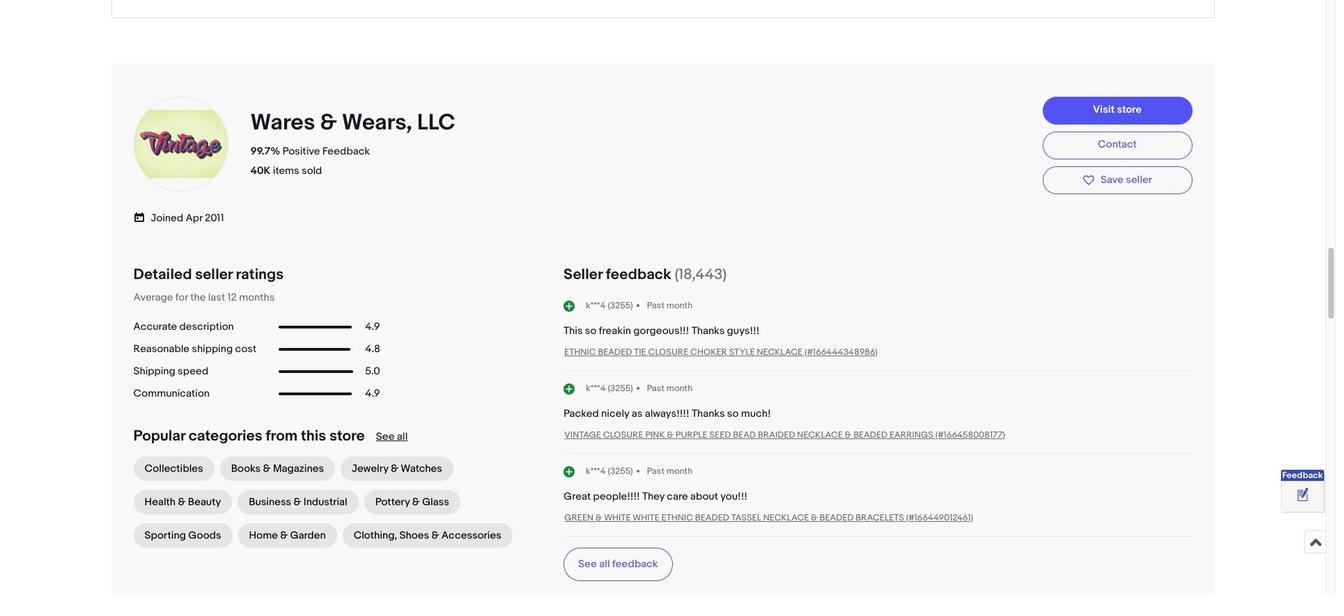 Task type: describe. For each thing, give the bounding box(es) containing it.
pottery & glass
[[375, 496, 449, 509]]

industrial
[[304, 496, 347, 509]]

see all
[[376, 430, 408, 444]]

sporting
[[145, 529, 186, 543]]

magazines
[[273, 462, 324, 476]]

k***4 (3255) for people!!!!
[[586, 466, 633, 477]]

thanks for guys!!!
[[692, 325, 725, 338]]

& left the earrings
[[845, 430, 851, 441]]

1 vertical spatial necklace
[[797, 430, 843, 441]]

communication
[[133, 387, 210, 400]]

see all feedback
[[578, 558, 658, 571]]

packed nicely as always!!!! thanks so much!
[[564, 407, 771, 421]]

sporting goods
[[145, 529, 221, 543]]

bead
[[733, 430, 756, 441]]

& right books
[[263, 462, 271, 476]]

2011
[[205, 212, 224, 225]]

all for see all feedback
[[599, 558, 610, 571]]

sporting goods link
[[133, 524, 232, 548]]

seller feedback (18,443)
[[564, 266, 727, 284]]

packed
[[564, 407, 599, 421]]

wares & wears, llc image
[[132, 110, 230, 178]]

about
[[690, 490, 718, 504]]

shipping
[[192, 343, 233, 356]]

this so freakin gorgeous!!! thanks guys!!!
[[564, 325, 760, 338]]

see all feedback link
[[564, 548, 673, 582]]

month for always!!!!
[[667, 383, 693, 394]]

purple
[[676, 430, 708, 441]]

& right health
[[178, 496, 186, 509]]

k***4 for people!!!!
[[586, 466, 606, 477]]

12
[[227, 291, 237, 304]]

great
[[564, 490, 591, 504]]

this
[[301, 428, 326, 446]]

joined apr 2011
[[151, 212, 224, 225]]

40k
[[250, 164, 271, 177]]

(3255) for as
[[608, 383, 633, 394]]

1 white from the left
[[604, 513, 631, 524]]

collectibles link
[[133, 457, 214, 481]]

month for care
[[667, 466, 693, 477]]

garden
[[290, 529, 326, 543]]

5.0
[[365, 365, 380, 378]]

past month for gorgeous!!!
[[647, 300, 693, 311]]

2 white from the left
[[633, 513, 660, 524]]

4.8
[[365, 343, 380, 356]]

health & beauty
[[145, 496, 221, 509]]

items
[[273, 164, 299, 177]]

(#166458008177)
[[935, 430, 1005, 441]]

home & garden
[[249, 529, 326, 543]]

cost
[[235, 343, 257, 356]]

great people!!!!  they care about you!!!
[[564, 490, 747, 504]]

books & magazines
[[231, 462, 324, 476]]

glass
[[422, 496, 449, 509]]

reasonable shipping cost
[[133, 343, 257, 356]]

visit
[[1093, 103, 1115, 116]]

detailed
[[133, 266, 192, 284]]

99.7%
[[250, 145, 280, 158]]

contact
[[1098, 138, 1137, 151]]

you!!!
[[721, 490, 747, 504]]

k***4 (3255) for nicely
[[586, 383, 633, 394]]

positive
[[282, 145, 320, 158]]

ethnic beaded tie closure choker style necklace  (#166444348986)
[[564, 347, 878, 358]]

reasonable
[[133, 343, 189, 356]]

wares & wears, llc link
[[250, 109, 460, 136]]

nicely
[[601, 407, 629, 421]]

they
[[642, 490, 665, 504]]

past month for care
[[647, 466, 693, 477]]

popular
[[133, 428, 185, 446]]

& right green
[[596, 513, 602, 524]]

green & white white ethnic beaded tassel necklace & beaded bracelets (#166449012461)
[[564, 513, 973, 524]]

for
[[175, 291, 188, 304]]

(#166449012461)
[[906, 513, 973, 524]]

(3255) for they
[[608, 466, 633, 477]]

shipping speed
[[133, 365, 208, 378]]

tie
[[634, 347, 646, 358]]

much!
[[741, 407, 771, 421]]

clothing, shoes & accessories
[[354, 529, 501, 543]]

(#166444348986)
[[805, 347, 878, 358]]

see all link
[[376, 430, 408, 444]]

home
[[249, 529, 278, 543]]

books & magazines link
[[220, 457, 335, 481]]

ratings
[[236, 266, 284, 284]]

(3255) for freakin
[[608, 300, 633, 312]]

accurate description
[[133, 320, 234, 334]]

freakin
[[599, 325, 631, 338]]

beaded down freakin at the bottom left of the page
[[598, 347, 632, 358]]

2 vertical spatial necklace
[[763, 513, 809, 524]]

llc
[[417, 109, 455, 136]]

business
[[249, 496, 291, 509]]

past for gorgeous!!!
[[647, 300, 665, 311]]



Task type: vqa. For each thing, say whether or not it's contained in the screenshot.
books & magazines
yes



Task type: locate. For each thing, give the bounding box(es) containing it.
so
[[585, 325, 597, 338], [727, 407, 739, 421]]

beaded left bracelets
[[820, 513, 854, 524]]

jewelry & watches
[[352, 462, 442, 476]]

0 vertical spatial seller
[[1126, 173, 1152, 186]]

0 vertical spatial so
[[585, 325, 597, 338]]

business & industrial
[[249, 496, 347, 509]]

ethnic down care
[[662, 513, 693, 524]]

joined
[[151, 212, 183, 225]]

2 thanks from the top
[[692, 407, 725, 421]]

collectibles
[[145, 462, 203, 476]]

ethnic down this at the left bottom of page
[[564, 347, 596, 358]]

all
[[397, 430, 408, 444], [599, 558, 610, 571]]

past month up this so freakin gorgeous!!! thanks guys!!!
[[647, 300, 693, 311]]

past up great people!!!!  they care about you!!!
[[647, 466, 665, 477]]

k***4 (3255)
[[586, 300, 633, 312], [586, 383, 633, 394], [586, 466, 633, 477]]

1 k***4 from the top
[[586, 300, 606, 312]]

2 vertical spatial past month
[[647, 466, 693, 477]]

store right this
[[329, 428, 365, 446]]

save
[[1101, 173, 1124, 186]]

& left bracelets
[[811, 513, 818, 524]]

thanks up choker
[[692, 325, 725, 338]]

& right home
[[280, 529, 288, 543]]

ethnic beaded tie closure choker style necklace  (#166444348986) link
[[564, 347, 878, 358]]

1 horizontal spatial so
[[727, 407, 739, 421]]

braided
[[758, 430, 795, 441]]

0 vertical spatial see
[[376, 430, 395, 444]]

1 vertical spatial closure
[[603, 430, 643, 441]]

0 vertical spatial all
[[397, 430, 408, 444]]

2 vertical spatial month
[[667, 466, 693, 477]]

all down people!!!!
[[599, 558, 610, 571]]

0 horizontal spatial closure
[[603, 430, 643, 441]]

month up packed nicely as always!!!! thanks so much!
[[667, 383, 693, 394]]

past for care
[[647, 466, 665, 477]]

necklace
[[757, 347, 803, 358], [797, 430, 843, 441], [763, 513, 809, 524]]

description
[[179, 320, 234, 334]]

0 vertical spatial closure
[[648, 347, 688, 358]]

1 vertical spatial (3255)
[[608, 383, 633, 394]]

bracelets
[[856, 513, 904, 524]]

popular categories from this store
[[133, 428, 365, 446]]

& up positive
[[320, 109, 337, 136]]

0 horizontal spatial store
[[329, 428, 365, 446]]

month
[[667, 300, 693, 311], [667, 383, 693, 394], [667, 466, 693, 477]]

0 vertical spatial past
[[647, 300, 665, 311]]

this
[[564, 325, 583, 338]]

2 (3255) from the top
[[608, 383, 633, 394]]

1 horizontal spatial all
[[599, 558, 610, 571]]

all for see all
[[397, 430, 408, 444]]

see for see all feedback
[[578, 558, 597, 571]]

see down green
[[578, 558, 597, 571]]

1 thanks from the top
[[692, 325, 725, 338]]

2 vertical spatial k***4 (3255)
[[586, 466, 633, 477]]

0 vertical spatial 4.9
[[365, 320, 380, 334]]

clothing, shoes & accessories link
[[343, 524, 513, 548]]

see for see all
[[376, 430, 395, 444]]

k***4 (3255) up nicely
[[586, 383, 633, 394]]

past month up packed nicely as always!!!! thanks so much!
[[647, 383, 693, 394]]

feedback
[[606, 266, 671, 284], [612, 558, 658, 571]]

closure down this so freakin gorgeous!!! thanks guys!!!
[[648, 347, 688, 358]]

1 horizontal spatial feedback
[[1282, 470, 1323, 481]]

wears,
[[342, 109, 412, 136]]

watches
[[401, 462, 442, 476]]

gorgeous!!!
[[633, 325, 689, 338]]

2 4.9 from the top
[[365, 387, 380, 400]]

visit store link
[[1043, 97, 1192, 124]]

0 vertical spatial k***4
[[586, 300, 606, 312]]

k***4 for so
[[586, 300, 606, 312]]

0 horizontal spatial all
[[397, 430, 408, 444]]

4.9 for communication
[[365, 387, 380, 400]]

0 vertical spatial thanks
[[692, 325, 725, 338]]

seller inside save seller button
[[1126, 173, 1152, 186]]

(18,443)
[[675, 266, 727, 284]]

3 k***4 from the top
[[586, 466, 606, 477]]

3 (3255) from the top
[[608, 466, 633, 477]]

past month
[[647, 300, 693, 311], [647, 383, 693, 394], [647, 466, 693, 477]]

2 vertical spatial (3255)
[[608, 466, 633, 477]]

accurate
[[133, 320, 177, 334]]

ethnic
[[564, 347, 596, 358], [662, 513, 693, 524]]

beaded down the about
[[695, 513, 729, 524]]

1 past from the top
[[647, 300, 665, 311]]

green & white white ethnic beaded tassel necklace & beaded bracelets (#166449012461) link
[[564, 513, 973, 524]]

1 vertical spatial month
[[667, 383, 693, 394]]

1 horizontal spatial see
[[578, 558, 597, 571]]

(3255) up people!!!!
[[608, 466, 633, 477]]

feedback
[[322, 145, 370, 158], [1282, 470, 1323, 481]]

k***4 up the packed
[[586, 383, 606, 394]]

1 vertical spatial 4.9
[[365, 387, 380, 400]]

past up always!!!! at bottom
[[647, 383, 665, 394]]

4.9 down 5.0 at the bottom
[[365, 387, 380, 400]]

month up care
[[667, 466, 693, 477]]

(3255) up nicely
[[608, 383, 633, 394]]

past month up care
[[647, 466, 693, 477]]

thanks
[[692, 325, 725, 338], [692, 407, 725, 421]]

1 vertical spatial feedback
[[612, 558, 658, 571]]

from
[[266, 428, 298, 446]]

goods
[[188, 529, 221, 543]]

white down people!!!!
[[604, 513, 631, 524]]

necklace right "tassel"
[[763, 513, 809, 524]]

sold
[[302, 164, 322, 177]]

1 vertical spatial ethnic
[[662, 513, 693, 524]]

1 past month from the top
[[647, 300, 693, 311]]

2 past month from the top
[[647, 383, 693, 394]]

save seller
[[1101, 173, 1152, 186]]

4.9 for accurate description
[[365, 320, 380, 334]]

jewelry
[[352, 462, 388, 476]]

see
[[376, 430, 395, 444], [578, 558, 597, 571]]

vintage
[[564, 430, 601, 441]]

all inside see all feedback 'link'
[[599, 558, 610, 571]]

the
[[190, 291, 206, 304]]

past up gorgeous!!!
[[647, 300, 665, 311]]

see up jewelry & watches link on the left of page
[[376, 430, 395, 444]]

& right business
[[294, 496, 301, 509]]

seller right save
[[1126, 173, 1152, 186]]

1 month from the top
[[667, 300, 693, 311]]

3 past month from the top
[[647, 466, 693, 477]]

jewelry & watches link
[[341, 457, 453, 481]]

white
[[604, 513, 631, 524], [633, 513, 660, 524]]

2 k***4 from the top
[[586, 383, 606, 394]]

0 vertical spatial past month
[[647, 300, 693, 311]]

choker
[[690, 347, 727, 358]]

1 horizontal spatial white
[[633, 513, 660, 524]]

k***4 for nicely
[[586, 383, 606, 394]]

0 horizontal spatial ethnic
[[564, 347, 596, 358]]

beaded
[[598, 347, 632, 358], [853, 430, 888, 441], [695, 513, 729, 524], [820, 513, 854, 524]]

shoes
[[400, 529, 429, 543]]

1 vertical spatial see
[[578, 558, 597, 571]]

average for the last 12 months
[[133, 291, 275, 304]]

thanks for so
[[692, 407, 725, 421]]

1 vertical spatial so
[[727, 407, 739, 421]]

average
[[133, 291, 173, 304]]

month up this so freakin gorgeous!!! thanks guys!!!
[[667, 300, 693, 311]]

0 vertical spatial k***4 (3255)
[[586, 300, 633, 312]]

1 vertical spatial feedback
[[1282, 470, 1323, 481]]

all up jewelry & watches link on the left of page
[[397, 430, 408, 444]]

2 month from the top
[[667, 383, 693, 394]]

white down they
[[633, 513, 660, 524]]

1 vertical spatial past
[[647, 383, 665, 394]]

0 horizontal spatial seller
[[195, 266, 233, 284]]

0 horizontal spatial feedback
[[322, 145, 370, 158]]

& inside "link"
[[280, 529, 288, 543]]

contact link
[[1043, 131, 1192, 159]]

1 horizontal spatial closure
[[648, 347, 688, 358]]

seller
[[564, 266, 603, 284]]

0 vertical spatial (3255)
[[608, 300, 633, 312]]

wares & wears, llc
[[250, 109, 455, 136]]

1 vertical spatial past month
[[647, 383, 693, 394]]

4.9 up 4.8
[[365, 320, 380, 334]]

2 k***4 (3255) from the top
[[586, 383, 633, 394]]

2 vertical spatial past
[[647, 466, 665, 477]]

3 month from the top
[[667, 466, 693, 477]]

clothing,
[[354, 529, 397, 543]]

pottery & glass link
[[364, 490, 460, 515]]

1 horizontal spatial ethnic
[[662, 513, 693, 524]]

feedback inside 'link'
[[612, 558, 658, 571]]

1 k***4 (3255) from the top
[[586, 300, 633, 312]]

so left much! at the bottom
[[727, 407, 739, 421]]

k***4 up 'great'
[[586, 466, 606, 477]]

0 vertical spatial feedback
[[322, 145, 370, 158]]

books
[[231, 462, 261, 476]]

closure down nicely
[[603, 430, 643, 441]]

vintage closure pink & purple seed bead braided necklace & beaded earrings  (#166458008177)
[[564, 430, 1005, 441]]

& right 'pink' on the left bottom
[[667, 430, 674, 441]]

months
[[239, 291, 275, 304]]

1 vertical spatial all
[[599, 558, 610, 571]]

1 vertical spatial seller
[[195, 266, 233, 284]]

3 k***4 (3255) from the top
[[586, 466, 633, 477]]

guys!!!
[[727, 325, 760, 338]]

& left glass
[[412, 496, 420, 509]]

0 vertical spatial month
[[667, 300, 693, 311]]

thanks up seed
[[692, 407, 725, 421]]

categories
[[189, 428, 262, 446]]

0 vertical spatial necklace
[[757, 347, 803, 358]]

seller for save
[[1126, 173, 1152, 186]]

k***4 (3255) up freakin at the bottom left of the page
[[586, 300, 633, 312]]

seller for detailed
[[195, 266, 233, 284]]

0 horizontal spatial white
[[604, 513, 631, 524]]

feedback inside "99.7% positive feedback 40k items sold"
[[322, 145, 370, 158]]

1 vertical spatial k***4
[[586, 383, 606, 394]]

business & industrial link
[[238, 490, 359, 515]]

text__icon wrapper image
[[133, 210, 151, 224]]

& right jewelry
[[391, 462, 398, 476]]

green
[[564, 513, 594, 524]]

0 vertical spatial store
[[1117, 103, 1142, 116]]

k***4 up freakin at the bottom left of the page
[[586, 300, 606, 312]]

1 horizontal spatial store
[[1117, 103, 1142, 116]]

1 horizontal spatial seller
[[1126, 173, 1152, 186]]

0 vertical spatial feedback
[[606, 266, 671, 284]]

1 (3255) from the top
[[608, 300, 633, 312]]

as
[[632, 407, 643, 421]]

3 past from the top
[[647, 466, 665, 477]]

2 vertical spatial k***4
[[586, 466, 606, 477]]

month for gorgeous!!!
[[667, 300, 693, 311]]

necklace right style
[[757, 347, 803, 358]]

beaded left the earrings
[[853, 430, 888, 441]]

store right visit
[[1117, 103, 1142, 116]]

past month for always!!!!
[[647, 383, 693, 394]]

earrings
[[890, 430, 933, 441]]

detailed seller ratings
[[133, 266, 284, 284]]

last
[[208, 291, 225, 304]]

1 4.9 from the top
[[365, 320, 380, 334]]

past for always!!!!
[[647, 383, 665, 394]]

k***4 (3255) for so
[[586, 300, 633, 312]]

so right this at the left bottom of page
[[585, 325, 597, 338]]

speed
[[178, 365, 208, 378]]

& right shoes
[[432, 529, 439, 543]]

necklace right braided
[[797, 430, 843, 441]]

seller up last
[[195, 266, 233, 284]]

2 past from the top
[[647, 383, 665, 394]]

k***4 (3255) up people!!!!
[[586, 466, 633, 477]]

1 vertical spatial thanks
[[692, 407, 725, 421]]

see inside see all feedback 'link'
[[578, 558, 597, 571]]

99.7% positive feedback 40k items sold
[[250, 145, 370, 177]]

shipping
[[133, 365, 175, 378]]

0 horizontal spatial so
[[585, 325, 597, 338]]

pink
[[645, 430, 665, 441]]

(3255) up freakin at the bottom left of the page
[[608, 300, 633, 312]]

health
[[145, 496, 176, 509]]

beauty
[[188, 496, 221, 509]]

1 vertical spatial k***4 (3255)
[[586, 383, 633, 394]]

seed
[[709, 430, 731, 441]]

always!!!!
[[645, 407, 689, 421]]

1 vertical spatial store
[[329, 428, 365, 446]]

accessories
[[442, 529, 501, 543]]

past
[[647, 300, 665, 311], [647, 383, 665, 394], [647, 466, 665, 477]]

save seller button
[[1043, 166, 1192, 194]]

seller
[[1126, 173, 1152, 186], [195, 266, 233, 284]]

0 horizontal spatial see
[[376, 430, 395, 444]]

0 vertical spatial ethnic
[[564, 347, 596, 358]]



